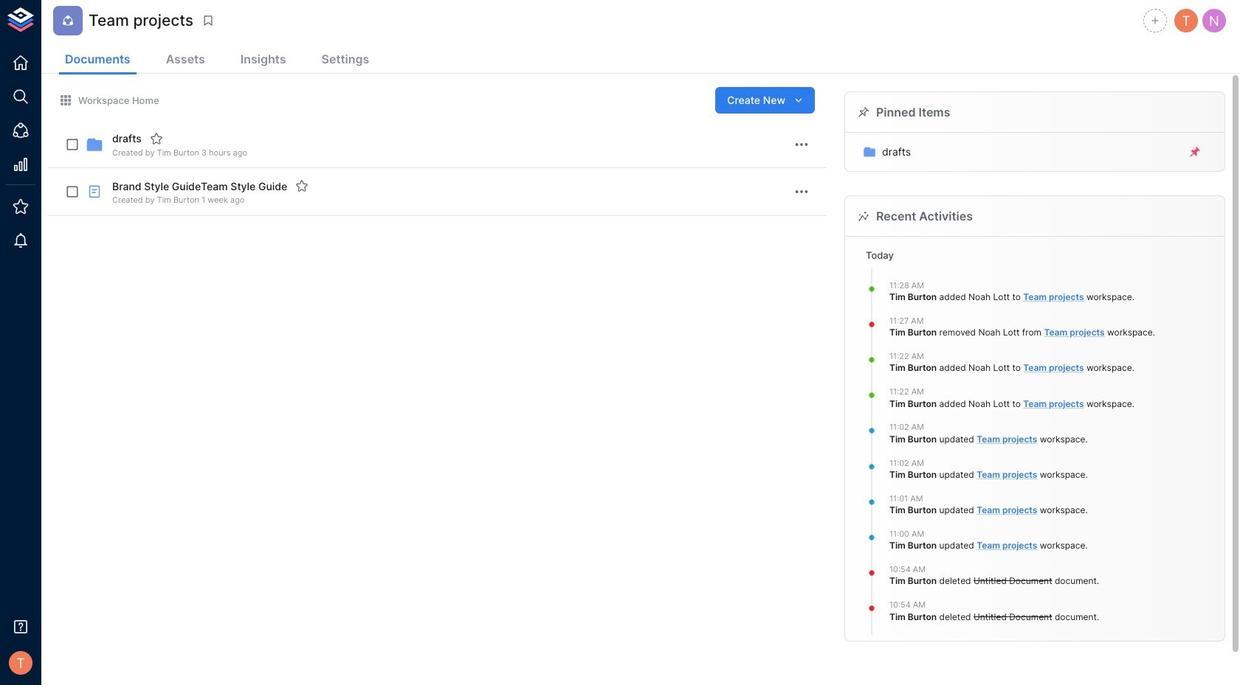 Task type: vqa. For each thing, say whether or not it's contained in the screenshot.
dialog
no



Task type: locate. For each thing, give the bounding box(es) containing it.
0 horizontal spatial favorite image
[[150, 132, 163, 145]]

0 vertical spatial favorite image
[[150, 132, 163, 145]]

1 horizontal spatial favorite image
[[296, 180, 309, 193]]

favorite image
[[150, 132, 163, 145], [296, 180, 309, 193]]

bookmark image
[[202, 14, 215, 27]]

1 vertical spatial favorite image
[[296, 180, 309, 193]]



Task type: describe. For each thing, give the bounding box(es) containing it.
unpin image
[[1189, 146, 1202, 159]]



